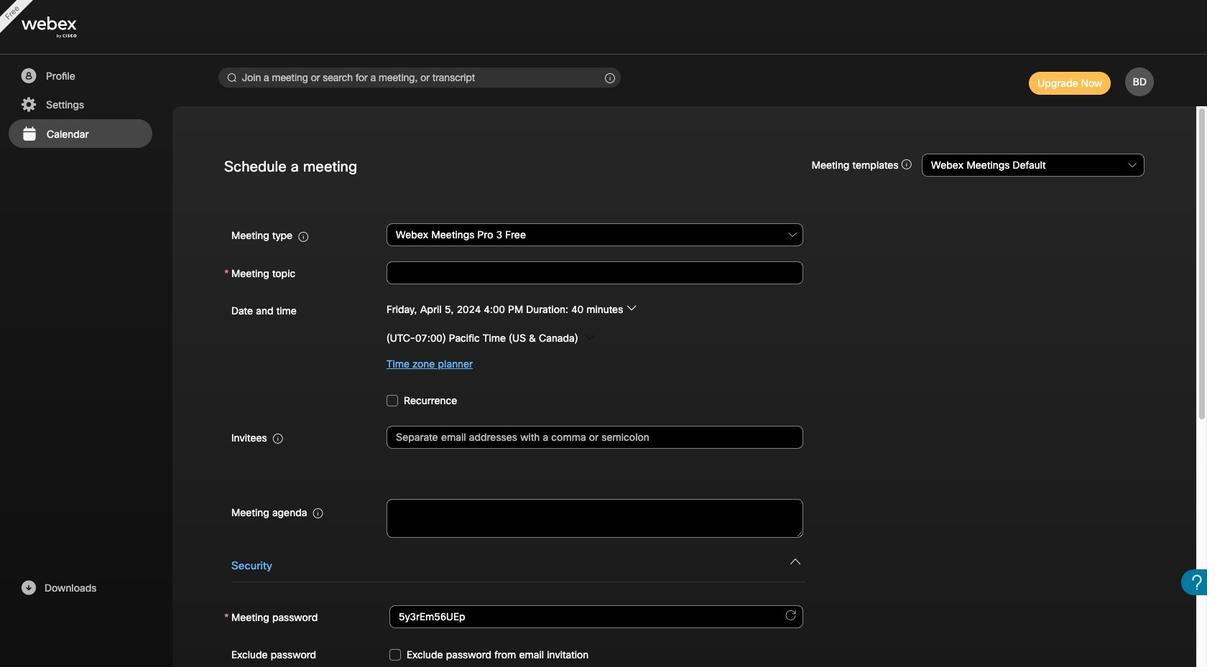 Task type: locate. For each thing, give the bounding box(es) containing it.
exclude password: exclude password from email invitation element
[[390, 642, 589, 668]]

arrow image
[[627, 303, 637, 313]]

None text field
[[387, 261, 804, 284], [387, 500, 804, 538], [387, 261, 804, 284], [387, 500, 804, 538]]

None text field
[[390, 606, 804, 629]]

security region
[[224, 548, 1145, 668]]

none text field inside security region
[[390, 606, 804, 629]]

banner
[[0, 0, 1208, 55]]

group
[[224, 297, 1145, 377]]

mds meetings_filled image
[[20, 126, 38, 143]]

None field
[[387, 222, 804, 248]]

arrow image
[[585, 333, 595, 343]]



Task type: vqa. For each thing, say whether or not it's contained in the screenshot.
mds settings_filled image
yes



Task type: describe. For each thing, give the bounding box(es) containing it.
Invitees text field
[[387, 426, 804, 449]]

cisco webex image
[[22, 17, 108, 38]]

mds people circle_filled image
[[19, 68, 37, 85]]

ng down image
[[791, 557, 801, 567]]

mds settings_filled image
[[19, 96, 37, 114]]

Join a meeting or search for a meeting, or transcript text field
[[219, 68, 621, 88]]

mds content download_filled image
[[19, 580, 37, 597]]



